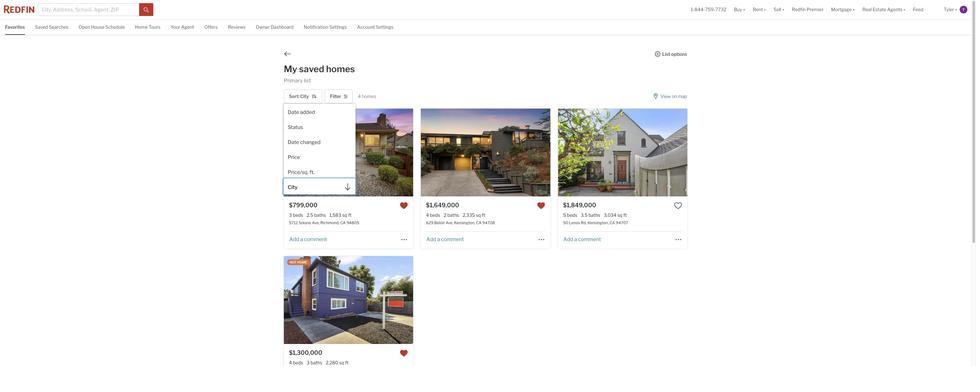 Task type: vqa. For each thing, say whether or not it's contained in the screenshot.
3.5
yes



Task type: locate. For each thing, give the bounding box(es) containing it.
1 horizontal spatial ca
[[476, 221, 482, 226]]

2 photo of 5712 solano ave, richmond, ca 94805 image from the left
[[284, 109, 414, 197]]

beds for $1,849,000
[[567, 213, 578, 218]]

$1,649,000
[[426, 202, 459, 209]]

a down solano
[[300, 237, 303, 243]]

ft right 2,280
[[345, 361, 349, 366]]

1 horizontal spatial ave,
[[446, 221, 454, 226]]

add down 50
[[564, 237, 574, 243]]

comment down 5712 solano ave, richmond, ca 94805
[[304, 237, 327, 243]]

3 ca from the left
[[610, 221, 615, 226]]

add a comment button down the rd,
[[563, 237, 602, 243]]

0 vertical spatial date
[[288, 110, 299, 116]]

▾ for buy ▾
[[744, 7, 746, 12]]

beds right '5'
[[567, 213, 578, 218]]

add a comment button down solano
[[289, 237, 327, 243]]

ave, down 2.5 baths
[[312, 221, 320, 226]]

2 horizontal spatial add a comment button
[[563, 237, 602, 243]]

sat,
[[300, 113, 306, 117]]

beds up 5712
[[293, 213, 303, 218]]

0 horizontal spatial city
[[288, 185, 298, 191]]

kensington, down 2,335
[[454, 221, 476, 226]]

1 add from the left
[[290, 237, 299, 243]]

photo of 5712 solano ave, richmond, ca 94805 image
[[155, 109, 284, 197], [284, 109, 414, 197], [413, 109, 543, 197]]

add
[[290, 237, 299, 243], [427, 237, 436, 243], [564, 237, 574, 243]]

1 comment from the left
[[304, 237, 327, 243]]

0 horizontal spatial add a comment
[[290, 237, 327, 243]]

2 a from the left
[[437, 237, 440, 243]]

city inside city button
[[288, 185, 298, 191]]

2 ca from the left
[[476, 221, 482, 226]]

a down lenox
[[575, 237, 577, 243]]

0 vertical spatial 4 beds
[[426, 213, 440, 218]]

2 horizontal spatial add a comment
[[564, 237, 601, 243]]

2 horizontal spatial ca
[[610, 221, 615, 226]]

5712
[[289, 221, 298, 226]]

ca for $1,849,000
[[610, 221, 615, 226]]

4 up 629
[[426, 213, 429, 218]]

0 vertical spatial city
[[300, 94, 309, 99]]

1 horizontal spatial a
[[437, 237, 440, 243]]

2 vertical spatial 4
[[289, 361, 292, 366]]

redfin premier button
[[789, 0, 828, 19]]

1 vertical spatial date
[[288, 140, 299, 146]]

2 horizontal spatial comment
[[578, 237, 601, 243]]

price/sq.
[[288, 170, 309, 176]]

1 ca from the left
[[340, 221, 346, 226]]

dialog
[[284, 104, 356, 195]]

0 horizontal spatial homes
[[326, 64, 355, 75]]

favorite button checkbox for $1,649,000
[[537, 202, 546, 210]]

sell ▾ button
[[770, 0, 789, 19]]

owner dashboard
[[256, 24, 294, 30]]

▾ right the tyler
[[956, 7, 958, 12]]

account settings
[[357, 24, 394, 30]]

1 horizontal spatial comment
[[441, 237, 464, 243]]

0 horizontal spatial ave,
[[312, 221, 320, 226]]

0 horizontal spatial 4 beds
[[289, 361, 303, 366]]

▾ right mortgage
[[853, 7, 855, 12]]

ca down 3,034
[[610, 221, 615, 226]]

3 add a comment from the left
[[564, 237, 601, 243]]

ave, down 2 baths
[[446, 221, 454, 226]]

homes up filter popup button
[[326, 64, 355, 75]]

4 beds for $1,300,000
[[289, 361, 303, 366]]

ave,
[[312, 221, 320, 226], [446, 221, 454, 226]]

3 up 5712
[[289, 213, 292, 218]]

1 a from the left
[[300, 237, 303, 243]]

richmond,
[[321, 221, 340, 226]]

buy ▾ button
[[731, 0, 749, 19]]

searches
[[49, 24, 69, 30]]

a for $799,000
[[300, 237, 303, 243]]

1 vertical spatial 4 beds
[[289, 361, 303, 366]]

1 vertical spatial homes
[[362, 94, 376, 99]]

add down 629
[[427, 237, 436, 243]]

3 add a comment button from the left
[[563, 237, 602, 243]]

open house schedule link
[[79, 20, 125, 34]]

0 horizontal spatial 4
[[289, 361, 292, 366]]

notification settings
[[304, 24, 347, 30]]

city right :
[[300, 94, 309, 99]]

a down 'beloit'
[[437, 237, 440, 243]]

beds down $1,300,000
[[293, 361, 303, 366]]

0 horizontal spatial a
[[300, 237, 303, 243]]

photo of 629 beloit ave, kensington, ca 94708 image
[[292, 109, 421, 197], [421, 109, 551, 197], [551, 109, 680, 197]]

settings right notification
[[330, 24, 347, 30]]

favorite button checkbox
[[400, 202, 408, 210], [537, 202, 546, 210], [400, 350, 408, 358]]

changed
[[300, 140, 321, 146]]

dashboard
[[271, 24, 294, 30]]

1 horizontal spatial city
[[300, 94, 309, 99]]

ft up 94707 at the right of the page
[[624, 213, 627, 218]]

2 photo of 7004 carol ct, el cerrito, ca 94530 image from the left
[[284, 257, 414, 345]]

status button
[[284, 119, 356, 134]]

settings right account
[[376, 24, 394, 30]]

hot home
[[290, 261, 307, 265]]

3
[[289, 213, 292, 218], [307, 361, 310, 366]]

sell
[[774, 7, 782, 12]]

1 horizontal spatial add
[[427, 237, 436, 243]]

rent ▾
[[753, 7, 766, 12]]

4 ▾ from the left
[[853, 7, 855, 12]]

sq right 1,583
[[342, 213, 347, 218]]

4 for $1,300,000
[[289, 361, 292, 366]]

house
[[91, 24, 105, 30]]

user photo image
[[960, 6, 968, 13]]

759-
[[706, 7, 716, 12]]

4 beds
[[426, 213, 440, 218], [289, 361, 303, 366]]

▾ right sell
[[783, 7, 785, 12]]

0 horizontal spatial ca
[[340, 221, 346, 226]]

status
[[288, 125, 303, 131]]

4 beds down $1,300,000
[[289, 361, 303, 366]]

2 photo of 629 beloit ave, kensington, ca 94708 image from the left
[[421, 109, 551, 197]]

2 photo of 50 lenox rd, kensington, ca 94707 image from the left
[[558, 109, 688, 197]]

date added
[[288, 110, 315, 116]]

1 ▾ from the left
[[744, 7, 746, 12]]

1 add a comment from the left
[[290, 237, 327, 243]]

kensington,
[[454, 221, 476, 226], [588, 221, 609, 226]]

favorite button checkbox
[[674, 202, 683, 210]]

1 add a comment button from the left
[[289, 237, 327, 243]]

view
[[661, 94, 671, 99]]

baths right 2
[[448, 213, 459, 218]]

1 ave, from the left
[[312, 221, 320, 226]]

premier
[[807, 7, 824, 12]]

map
[[678, 94, 687, 99]]

1 date from the top
[[288, 110, 299, 116]]

beloit
[[435, 221, 445, 226]]

tyler ▾
[[944, 7, 958, 12]]

4 homes
[[358, 94, 376, 99]]

▾
[[744, 7, 746, 12], [764, 7, 766, 12], [783, 7, 785, 12], [853, 7, 855, 12], [904, 7, 906, 12], [956, 7, 958, 12]]

date left sat,
[[288, 110, 299, 116]]

ft
[[348, 213, 352, 218], [482, 213, 486, 218], [624, 213, 627, 218], [345, 361, 349, 366]]

1 vertical spatial 4
[[426, 213, 429, 218]]

2 horizontal spatial 4
[[426, 213, 429, 218]]

3 ▾ from the left
[[783, 7, 785, 12]]

1 horizontal spatial 3
[[307, 361, 310, 366]]

4 beds for $1,649,000
[[426, 213, 440, 218]]

sq
[[342, 213, 347, 218], [476, 213, 481, 218], [618, 213, 623, 218], [339, 361, 344, 366]]

3 photo of 629 beloit ave, kensington, ca 94708 image from the left
[[551, 109, 680, 197]]

$799,000
[[289, 202, 318, 209]]

2.5 baths
[[307, 213, 326, 218]]

rent
[[753, 7, 763, 12]]

kensington, down 3.5 baths
[[588, 221, 609, 226]]

favorite button checkbox for $799,000
[[400, 202, 408, 210]]

agents
[[888, 7, 903, 12]]

sq for $1,300,000
[[339, 361, 344, 366]]

comment for $1,849,000
[[578, 237, 601, 243]]

favorite button image
[[400, 202, 408, 210], [537, 202, 546, 210], [400, 350, 408, 358]]

date
[[288, 110, 299, 116], [288, 140, 299, 146]]

kensington, for $1,649,000
[[454, 221, 476, 226]]

0 horizontal spatial comment
[[304, 237, 327, 243]]

2 kensington, from the left
[[588, 221, 609, 226]]

▾ for rent ▾
[[764, 7, 766, 12]]

2 add from the left
[[427, 237, 436, 243]]

baths
[[314, 213, 326, 218], [448, 213, 459, 218], [589, 213, 601, 218], [311, 361, 322, 366]]

real estate agents ▾ button
[[859, 0, 910, 19]]

4 right filter popup button
[[358, 94, 361, 99]]

add a comment for $799,000
[[290, 237, 327, 243]]

0 horizontal spatial settings
[[330, 24, 347, 30]]

baths up 5712 solano ave, richmond, ca 94805
[[314, 213, 326, 218]]

settings for notification settings
[[330, 24, 347, 30]]

ave, for $799,000
[[312, 221, 320, 226]]

comment for $799,000
[[304, 237, 327, 243]]

city down price/sq.
[[288, 185, 298, 191]]

list
[[663, 51, 671, 57]]

4 beds up 629
[[426, 213, 440, 218]]

1 horizontal spatial 4 beds
[[426, 213, 440, 218]]

2 ▾ from the left
[[764, 7, 766, 12]]

comment down 629 beloit ave, kensington, ca 94708
[[441, 237, 464, 243]]

1 vertical spatial city
[[288, 185, 298, 191]]

filter
[[330, 94, 341, 99]]

629
[[426, 221, 434, 226]]

2 horizontal spatial a
[[575, 237, 577, 243]]

open house schedule
[[79, 24, 125, 30]]

sell ▾ button
[[774, 0, 785, 19]]

0 vertical spatial 4
[[358, 94, 361, 99]]

add down 5712
[[290, 237, 299, 243]]

0 vertical spatial 3
[[289, 213, 292, 218]]

▾ right agents
[[904, 7, 906, 12]]

4 down $1,300,000
[[289, 361, 292, 366]]

list options button
[[655, 51, 688, 57]]

1 kensington, from the left
[[454, 221, 476, 226]]

baths for $799,000
[[314, 213, 326, 218]]

reviews link
[[228, 20, 246, 34]]

7732
[[716, 7, 727, 12]]

4
[[358, 94, 361, 99], [426, 213, 429, 218], [289, 361, 292, 366]]

2 settings from the left
[[376, 24, 394, 30]]

add for $799,000
[[290, 237, 299, 243]]

date up price
[[288, 140, 299, 146]]

photo of 7004 carol ct, el cerrito, ca 94530 image
[[155, 257, 284, 345], [284, 257, 414, 345], [413, 257, 543, 345]]

baths for $1,300,000
[[311, 361, 322, 366]]

add a comment button down 'beloit'
[[426, 237, 465, 243]]

photo of 50 lenox rd, kensington, ca 94707 image
[[429, 109, 558, 197], [558, 109, 688, 197], [688, 109, 817, 197]]

3.5
[[581, 213, 588, 218]]

2 horizontal spatial add
[[564, 237, 574, 243]]

add a comment button for $1,849,000
[[563, 237, 602, 243]]

add a comment down 'beloit'
[[427, 237, 464, 243]]

1 settings from the left
[[330, 24, 347, 30]]

ft up 94805
[[348, 213, 352, 218]]

1 horizontal spatial homes
[[362, 94, 376, 99]]

2,335 sq ft
[[463, 213, 486, 218]]

2,280
[[326, 361, 338, 366]]

beds
[[293, 213, 303, 218], [430, 213, 440, 218], [567, 213, 578, 218], [293, 361, 303, 366]]

2 date from the top
[[288, 140, 299, 146]]

sq right 2,280
[[339, 361, 344, 366]]

2 comment from the left
[[441, 237, 464, 243]]

0 vertical spatial homes
[[326, 64, 355, 75]]

comment down the rd,
[[578, 237, 601, 243]]

▾ for mortgage ▾
[[853, 7, 855, 12]]

my saved homes primary list
[[284, 64, 355, 84]]

favorite button image
[[674, 202, 683, 210]]

1 horizontal spatial settings
[[376, 24, 394, 30]]

ave, for $1,649,000
[[446, 221, 454, 226]]

3 add from the left
[[564, 237, 574, 243]]

comment
[[304, 237, 327, 243], [441, 237, 464, 243], [578, 237, 601, 243]]

2 add a comment from the left
[[427, 237, 464, 243]]

price/sq. ft. button
[[284, 164, 356, 179]]

6 ▾ from the left
[[956, 7, 958, 12]]

1 horizontal spatial add a comment button
[[426, 237, 465, 243]]

ft up 94708
[[482, 213, 486, 218]]

0 horizontal spatial add a comment button
[[289, 237, 327, 243]]

1 horizontal spatial kensington,
[[588, 221, 609, 226]]

sort : city
[[289, 94, 309, 99]]

feed
[[914, 7, 924, 12]]

ca down 1,583 sq ft
[[340, 221, 346, 226]]

favorites
[[5, 24, 25, 30]]

baths down $1,300,000
[[311, 361, 322, 366]]

a for $1,649,000
[[437, 237, 440, 243]]

list options
[[663, 51, 687, 57]]

2 add a comment button from the left
[[426, 237, 465, 243]]

homes right filter popup button
[[362, 94, 376, 99]]

3.5 baths
[[581, 213, 601, 218]]

sq right 2,335
[[476, 213, 481, 218]]

0 horizontal spatial 3
[[289, 213, 292, 218]]

▾ right rent
[[764, 7, 766, 12]]

▾ right buy
[[744, 7, 746, 12]]

$1,300,000
[[289, 350, 322, 357]]

3 down $1,300,000
[[307, 361, 310, 366]]

beds up 'beloit'
[[430, 213, 440, 218]]

add a comment button
[[289, 237, 327, 243], [426, 237, 465, 243], [563, 237, 602, 243]]

1 vertical spatial 3
[[307, 361, 310, 366]]

buy ▾
[[734, 7, 746, 12]]

1 horizontal spatial 4
[[358, 94, 361, 99]]

ca down the 2,335 sq ft
[[476, 221, 482, 226]]

ca for $799,000
[[340, 221, 346, 226]]

3 a from the left
[[575, 237, 577, 243]]

2 ave, from the left
[[446, 221, 454, 226]]

3,034
[[604, 213, 617, 218]]

0 horizontal spatial add
[[290, 237, 299, 243]]

3 comment from the left
[[578, 237, 601, 243]]

add a comment down the rd,
[[564, 237, 601, 243]]

0 horizontal spatial kensington,
[[454, 221, 476, 226]]

ca
[[340, 221, 346, 226], [476, 221, 482, 226], [610, 221, 615, 226]]

add a comment down solano
[[290, 237, 327, 243]]

baths up 50 lenox rd, kensington, ca 94707 on the bottom of the page
[[589, 213, 601, 218]]

1 horizontal spatial add a comment
[[427, 237, 464, 243]]

sq up 94707 at the right of the page
[[618, 213, 623, 218]]

5 ▾ from the left
[[904, 7, 906, 12]]

offers
[[204, 24, 218, 30]]



Task type: describe. For each thing, give the bounding box(es) containing it.
rd,
[[581, 221, 587, 226]]

$1,849,000
[[563, 202, 597, 209]]

schedule
[[106, 24, 125, 30]]

a for $1,849,000
[[575, 237, 577, 243]]

add for $1,649,000
[[427, 237, 436, 243]]

▾ for sell ▾
[[783, 7, 785, 12]]

account settings link
[[357, 20, 394, 34]]

offers link
[[204, 20, 218, 34]]

baths for $1,849,000
[[589, 213, 601, 218]]

ft for $799,000
[[348, 213, 352, 218]]

favorite button image for $799,000
[[400, 202, 408, 210]]

add a comment button for $799,000
[[289, 237, 327, 243]]

comment for $1,649,000
[[441, 237, 464, 243]]

date changed
[[288, 140, 321, 146]]

3,034 sq ft
[[604, 213, 627, 218]]

1 photo of 7004 carol ct, el cerrito, ca 94530 image from the left
[[155, 257, 284, 345]]

sell ▾
[[774, 7, 785, 12]]

sq for $1,649,000
[[476, 213, 481, 218]]

3 photo of 50 lenox rd, kensington, ca 94707 image from the left
[[688, 109, 817, 197]]

settings for account settings
[[376, 24, 394, 30]]

open
[[290, 113, 299, 117]]

94805
[[347, 221, 359, 226]]

home tours
[[135, 24, 161, 30]]

notification
[[304, 24, 329, 30]]

1-844-759-7732
[[691, 7, 727, 12]]

94707
[[616, 221, 629, 226]]

1 photo of 50 lenox rd, kensington, ca 94707 image from the left
[[429, 109, 558, 197]]

account
[[357, 24, 375, 30]]

real estate agents ▾ link
[[863, 0, 906, 19]]

add a comment for $1,849,000
[[564, 237, 601, 243]]

sq for $1,849,000
[[618, 213, 623, 218]]

3 photo of 7004 carol ct, el cerrito, ca 94530 image from the left
[[413, 257, 543, 345]]

sort
[[289, 94, 299, 99]]

real
[[863, 7, 872, 12]]

50
[[563, 221, 569, 226]]

price/sq. ft.
[[288, 170, 315, 176]]

tyler
[[944, 7, 955, 12]]

1 photo of 629 beloit ave, kensington, ca 94708 image from the left
[[292, 109, 421, 197]]

favorite button image for $1,300,000
[[400, 350, 408, 358]]

City, Address, School, Agent, ZIP search field
[[38, 3, 139, 16]]

home tours link
[[135, 20, 161, 34]]

reviews
[[228, 24, 246, 30]]

baths for $1,649,000
[[448, 213, 459, 218]]

tours
[[149, 24, 161, 30]]

your
[[171, 24, 180, 30]]

add a comment button for $1,649,000
[[426, 237, 465, 243]]

mortgage ▾ button
[[828, 0, 859, 19]]

dialog containing date added
[[284, 104, 356, 195]]

ft for $1,300,000
[[345, 361, 349, 366]]

my
[[284, 64, 297, 75]]

saved
[[35, 24, 48, 30]]

favorites link
[[5, 20, 25, 34]]

homes inside my saved homes primary list
[[326, 64, 355, 75]]

your agent
[[171, 24, 194, 30]]

date for date changed
[[288, 140, 299, 146]]

add for $1,849,000
[[564, 237, 574, 243]]

saved searches
[[35, 24, 69, 30]]

2 baths
[[444, 213, 459, 218]]

submit search image
[[144, 7, 149, 12]]

filter button
[[325, 90, 353, 104]]

home
[[297, 261, 307, 265]]

favorite button image for $1,649,000
[[537, 202, 546, 210]]

4pm
[[320, 113, 327, 117]]

favorite button checkbox for $1,300,000
[[400, 350, 408, 358]]

3 beds
[[289, 213, 303, 218]]

hot
[[290, 261, 297, 265]]

1 photo of 5712 solano ave, richmond, ca 94805 image from the left
[[155, 109, 284, 197]]

primary
[[284, 78, 303, 84]]

:
[[299, 94, 300, 99]]

ft for $1,649,000
[[482, 213, 486, 218]]

buy
[[734, 7, 743, 12]]

redfin premier
[[792, 7, 824, 12]]

add a comment for $1,649,000
[[427, 237, 464, 243]]

agent
[[181, 24, 194, 30]]

2,280 sq ft
[[326, 361, 349, 366]]

kensington, for $1,849,000
[[588, 221, 609, 226]]

list
[[304, 78, 311, 84]]

real estate agents ▾
[[863, 7, 906, 12]]

beds for $799,000
[[293, 213, 303, 218]]

sq for $799,000
[[342, 213, 347, 218]]

mortgage ▾
[[832, 7, 855, 12]]

94708
[[483, 221, 495, 226]]

4 for $1,649,000
[[426, 213, 429, 218]]

844-
[[695, 7, 706, 12]]

ft for $1,849,000
[[624, 213, 627, 218]]

1-844-759-7732 link
[[691, 7, 727, 12]]

home
[[135, 24, 148, 30]]

beds for $1,649,000
[[430, 213, 440, 218]]

mortgage ▾ button
[[832, 0, 855, 19]]

1,583
[[330, 213, 341, 218]]

ca for $1,649,000
[[476, 221, 482, 226]]

estate
[[873, 7, 887, 12]]

open
[[79, 24, 90, 30]]

buy ▾ button
[[734, 0, 746, 19]]

2,335
[[463, 213, 475, 218]]

price button
[[284, 149, 356, 164]]

3 for 3 baths
[[307, 361, 310, 366]]

to
[[315, 113, 319, 117]]

3 for 3 beds
[[289, 213, 292, 218]]

beds for $1,300,000
[[293, 361, 303, 366]]

date for date added
[[288, 110, 299, 116]]

city button
[[284, 179, 356, 195]]

▾ for tyler ▾
[[956, 7, 958, 12]]

notification settings link
[[304, 20, 347, 34]]

1pm
[[307, 113, 314, 117]]

view on map
[[661, 94, 687, 99]]

added
[[300, 110, 315, 116]]

feed button
[[910, 0, 941, 19]]

2.5
[[307, 213, 313, 218]]

629 beloit ave, kensington, ca 94708
[[426, 221, 495, 226]]

3 photo of 5712 solano ave, richmond, ca 94805 image from the left
[[413, 109, 543, 197]]

3 baths
[[307, 361, 322, 366]]

2
[[444, 213, 447, 218]]

redfin
[[792, 7, 806, 12]]



